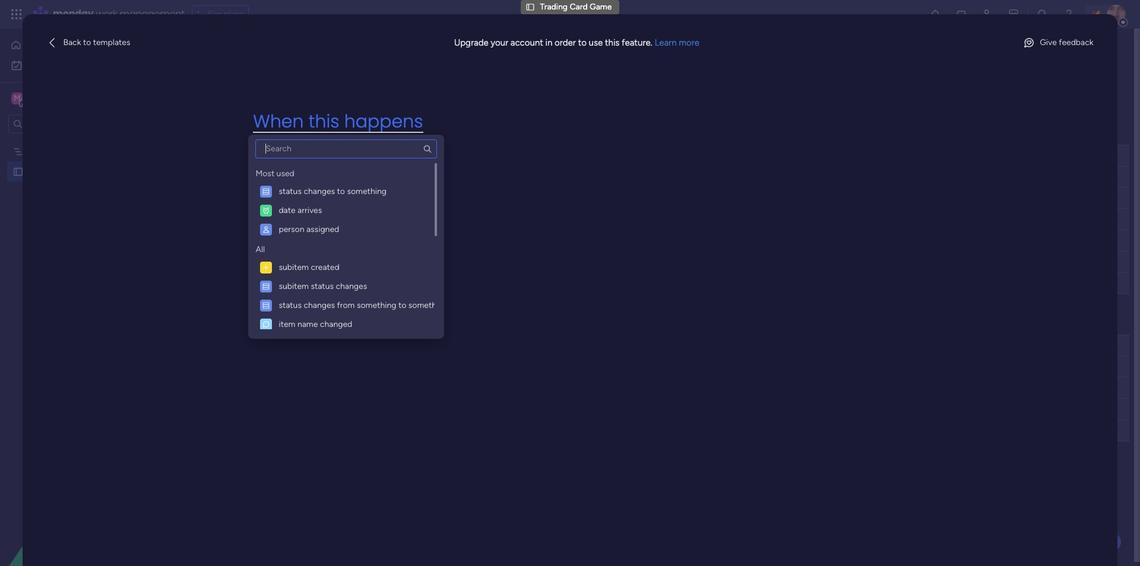 Task type: vqa. For each thing, say whether or not it's contained in the screenshot.
Complete Profile 'LINK'
no



Task type: locate. For each thing, give the bounding box(es) containing it.
arrives
[[298, 205, 322, 216]]

invite / 1 button
[[1051, 39, 1093, 58]]

most used row
[[256, 163, 295, 180]]

group
[[204, 125, 238, 140], [204, 315, 238, 330]]

card down plan
[[58, 166, 75, 176]]

status changes to something
[[279, 186, 387, 197]]

subitem created element
[[256, 258, 435, 277]]

status up item
[[279, 301, 302, 311]]

1 vertical spatial person
[[435, 341, 460, 351]]

tree grid containing most used
[[256, 163, 450, 334]]

3 option icon image from the top
[[262, 226, 271, 234]]

date
[[279, 205, 296, 216]]

when
[[253, 109, 304, 134]]

5 option icon image from the top
[[262, 283, 271, 291]]

0 vertical spatial marketing
[[28, 146, 65, 156]]

in
[[546, 37, 553, 48]]

person assigned
[[279, 224, 339, 235]]

option icon image
[[262, 188, 271, 196], [262, 207, 271, 215], [262, 226, 271, 234], [262, 264, 271, 272], [262, 283, 271, 291], [262, 302, 271, 310], [262, 321, 271, 329]]

assigned
[[307, 224, 339, 235]]

changes for to
[[304, 186, 335, 197]]

1 vertical spatial title
[[241, 315, 263, 330]]

m
[[14, 93, 21, 103]]

to left use
[[578, 37, 587, 48]]

product
[[225, 194, 254, 204]]

something
[[347, 186, 387, 197], [357, 301, 397, 311], [409, 301, 448, 311]]

group title field for first the "person" field from the bottom
[[201, 315, 266, 331]]

option icon image inside "status changes from something to something" element
[[262, 302, 271, 310]]

0 horizontal spatial marketing
[[28, 146, 65, 156]]

then
[[253, 181, 296, 207]]

audience
[[330, 172, 366, 182]]

1 vertical spatial marketing
[[225, 236, 262, 247]]

group title field left item
[[201, 315, 266, 331]]

status
[[279, 186, 302, 197], [311, 282, 334, 292], [279, 301, 302, 311]]

distribution
[[225, 215, 268, 225]]

option icon image inside person assigned element
[[262, 226, 271, 234]]

0 vertical spatial project
[[298, 150, 325, 160]]

status changes from something to something
[[279, 301, 448, 311]]

changes
[[304, 186, 335, 197], [336, 282, 367, 292], [304, 301, 335, 311]]

group title left item
[[204, 315, 263, 330]]

1 horizontal spatial game
[[590, 2, 612, 12]]

workspace selection element
[[11, 91, 99, 107]]

0 vertical spatial trading card game
[[540, 2, 612, 12]]

0 horizontal spatial trading
[[28, 166, 56, 176]]

1 vertical spatial group
[[204, 315, 238, 330]]

market research and target audience analysis
[[225, 172, 398, 182]]

1 group title field from the top
[[201, 125, 266, 141]]

name
[[298, 320, 318, 330]]

target
[[305, 172, 328, 182]]

option
[[0, 141, 151, 143]]

0 vertical spatial changes
[[304, 186, 335, 197]]

7 option icon image from the top
[[262, 321, 271, 329]]

distribution and logistics setup
[[225, 215, 344, 225]]

2 group from the top
[[204, 315, 238, 330]]

person
[[435, 151, 460, 161], [435, 341, 460, 351]]

use
[[589, 37, 603, 48]]

main
[[27, 93, 48, 104]]

changes up "status changes from something to something" element
[[336, 282, 367, 292]]

1 option icon image from the top
[[262, 188, 271, 196]]

tab list
[[180, 64, 257, 83]]

invite / 1
[[1056, 43, 1088, 53]]

and
[[289, 172, 302, 182], [284, 194, 298, 204], [270, 215, 284, 225], [264, 236, 278, 247]]

2 option icon image from the top
[[262, 207, 271, 215]]

logistics
[[286, 215, 319, 225]]

0 horizontal spatial game
[[78, 166, 100, 176]]

subitem down subitem created
[[279, 282, 309, 292]]

title left item
[[241, 315, 263, 330]]

1 vertical spatial this
[[309, 109, 340, 134]]

card up upgrade your account in order to use this feature. learn more
[[570, 2, 588, 12]]

public board image
[[12, 166, 24, 177]]

option icon image for subitem status changes
[[262, 283, 271, 291]]

option icon image for status changes from something to something
[[262, 302, 271, 310]]

trading card game down marketing plan
[[28, 166, 100, 176]]

2 vertical spatial status
[[279, 301, 302, 311]]

Search in workspace field
[[25, 117, 99, 131]]

option icon image for person assigned
[[262, 226, 271, 234]]

back to templates button
[[42, 33, 135, 52]]

home
[[26, 40, 49, 50]]

development
[[300, 194, 350, 204]]

to right from
[[399, 301, 407, 311]]

changes down the subitem status changes
[[304, 301, 335, 311]]

used
[[277, 169, 295, 179]]

none search field inside 'list box'
[[256, 140, 437, 159]]

2 group title field from the top
[[201, 315, 266, 331]]

4 option icon image from the top
[[262, 264, 271, 272]]

1 vertical spatial person field
[[432, 340, 463, 353]]

subitem inside 'subitem created' element
[[279, 263, 309, 273]]

subitem inside subitem status changes element
[[279, 282, 309, 292]]

1 vertical spatial group title field
[[201, 315, 266, 331]]

search everything image
[[1037, 8, 1049, 20]]

monday
[[53, 7, 94, 21]]

something inside status changes to something element
[[347, 186, 387, 197]]

title
[[241, 125, 263, 140], [241, 315, 263, 330]]

and up date
[[284, 194, 298, 204]]

marketing down distribution
[[225, 236, 262, 247]]

1 horizontal spatial list box
[[253, 140, 450, 334]]

2 subitem from the top
[[279, 282, 309, 292]]

2 person from the top
[[435, 341, 460, 351]]

Group Title field
[[201, 125, 266, 141], [201, 315, 266, 331]]

to right back
[[83, 37, 91, 47]]

0 vertical spatial card
[[570, 2, 588, 12]]

changes down target
[[304, 186, 335, 197]]

to
[[83, 37, 91, 47], [578, 37, 587, 48], [337, 186, 345, 197], [399, 301, 407, 311]]

setup
[[321, 215, 344, 225]]

select product image
[[11, 8, 23, 20]]

game up use
[[590, 2, 612, 12]]

6 option icon image from the top
[[262, 302, 271, 310]]

marketing
[[28, 146, 65, 156], [225, 236, 262, 247]]

0 horizontal spatial card
[[58, 166, 75, 176]]

0 horizontal spatial trading card game
[[28, 166, 100, 176]]

0 vertical spatial group title field
[[201, 125, 266, 141]]

1 vertical spatial game
[[78, 166, 100, 176]]

trading up in
[[540, 2, 568, 12]]

status changes from something to something element
[[256, 296, 450, 315]]

game
[[590, 2, 612, 12], [78, 166, 100, 176]]

1 vertical spatial trading card game
[[28, 166, 100, 176]]

Person field
[[432, 149, 463, 162], [432, 340, 463, 353]]

marketing for marketing plan
[[28, 146, 65, 156]]

person assigned element
[[256, 220, 435, 239]]

game inside 'list box'
[[78, 166, 100, 176]]

game down plan
[[78, 166, 100, 176]]

title for first the "person" field from the bottom
[[241, 315, 263, 330]]

option icon image for item name changed
[[262, 321, 271, 329]]

status changes to something element
[[256, 182, 435, 201]]

1 vertical spatial group title
[[204, 315, 263, 330]]

0 horizontal spatial list box
[[0, 139, 151, 342]]

group title field for second the "person" field from the bottom
[[201, 125, 266, 141]]

0 vertical spatial game
[[590, 2, 612, 12]]

0 vertical spatial group
[[204, 125, 238, 140]]

option icon image inside status changes to something element
[[262, 188, 271, 196]]

status down created
[[311, 282, 334, 292]]

tree grid
[[256, 163, 450, 334]]

1 vertical spatial changes
[[336, 282, 367, 292]]

1 vertical spatial subitem
[[279, 282, 309, 292]]

2 vertical spatial this
[[329, 181, 360, 207]]

title for second the "person" field from the bottom
[[241, 125, 263, 140]]

subitem created
[[279, 263, 340, 273]]

option icon image inside subitem status changes element
[[262, 283, 271, 291]]

0 vertical spatial person
[[435, 151, 460, 161]]

card
[[570, 2, 588, 12], [58, 166, 75, 176]]

group title field up market
[[201, 125, 266, 141]]

upgrade your account in order to use this feature. learn more
[[454, 37, 700, 48]]

and left target
[[289, 172, 302, 182]]

1 subitem from the top
[[279, 263, 309, 273]]

option icon image inside item name changed 'element'
[[262, 321, 271, 329]]

status down used
[[279, 186, 302, 197]]

0 vertical spatial title
[[241, 125, 263, 140]]

1 person from the top
[[435, 151, 460, 161]]

tab
[[180, 64, 257, 83]]

0 vertical spatial person field
[[432, 149, 463, 162]]

0 vertical spatial status
[[279, 186, 302, 197]]

subitem down branding
[[279, 263, 309, 273]]

1 horizontal spatial trading
[[540, 2, 568, 12]]

group title up market
[[204, 125, 263, 140]]

group title
[[204, 125, 263, 140], [204, 315, 263, 330]]

home link
[[7, 36, 144, 55]]

1 horizontal spatial marketing
[[225, 236, 262, 247]]

option icon image inside date arrives element
[[262, 207, 271, 215]]

update feed image
[[956, 8, 968, 20]]

this
[[605, 37, 620, 48], [309, 109, 340, 134], [329, 181, 360, 207]]

1 vertical spatial project
[[298, 340, 325, 351]]

subitem
[[279, 263, 309, 273], [279, 282, 309, 292]]

option icon image for subitem created
[[262, 264, 271, 272]]

1 vertical spatial card
[[58, 166, 75, 176]]

option icon image inside 'subitem created' element
[[262, 264, 271, 272]]

1
[[1084, 43, 1088, 53]]

james peterson image
[[1107, 5, 1126, 24]]

trading
[[540, 2, 568, 12], [28, 166, 56, 176]]

see
[[208, 9, 222, 19]]

1 title from the top
[[241, 125, 263, 140]]

list box containing most used
[[253, 140, 450, 334]]

Search for content search field
[[256, 140, 437, 159]]

trading card game up upgrade your account in order to use this feature. learn more
[[540, 2, 612, 12]]

project down name
[[298, 340, 325, 351]]

all row
[[256, 239, 265, 256]]

card inside 'list box'
[[58, 166, 75, 176]]

1 horizontal spatial trading card game
[[540, 2, 612, 12]]

project up market research and target audience analysis
[[298, 150, 325, 160]]

person
[[279, 224, 304, 235]]

title up most
[[241, 125, 263, 140]]

1 group title from the top
[[204, 125, 263, 140]]

research
[[252, 172, 287, 182]]

None search field
[[256, 140, 437, 159]]

0 vertical spatial this
[[605, 37, 620, 48]]

2 person field from the top
[[432, 340, 463, 353]]

subitem for subitem status changes
[[279, 282, 309, 292]]

marketing left plan
[[28, 146, 65, 156]]

project
[[298, 150, 325, 160], [298, 340, 325, 351]]

changed
[[320, 320, 352, 330]]

give feedback
[[1040, 37, 1094, 47]]

trading card game
[[540, 2, 612, 12], [28, 166, 100, 176]]

2 title from the top
[[241, 315, 263, 330]]

0 vertical spatial subitem
[[279, 263, 309, 273]]

list box
[[0, 139, 151, 342], [253, 140, 450, 334]]

from
[[337, 301, 355, 311]]

0 vertical spatial group title
[[204, 125, 263, 140]]

trading right "public board" image
[[28, 166, 56, 176]]

see plans
[[208, 9, 244, 19]]

1 vertical spatial trading
[[28, 166, 56, 176]]

branding
[[280, 236, 313, 247]]

give feedback button
[[1019, 33, 1099, 52]]

something for to
[[347, 186, 387, 197]]

all
[[256, 245, 265, 255]]

2 vertical spatial changes
[[304, 301, 335, 311]]

subitem status changes
[[279, 282, 367, 292]]



Task type: describe. For each thing, give the bounding box(es) containing it.
2 group title from the top
[[204, 315, 263, 330]]

your
[[491, 37, 509, 48]]

2 project from the top
[[298, 340, 325, 351]]

lottie animation image
[[0, 447, 151, 567]]

notifications image
[[930, 8, 942, 20]]

trading card game inside 'list box'
[[28, 166, 100, 176]]

more
[[679, 37, 700, 48]]

learn more link
[[655, 37, 700, 48]]

feedback
[[1059, 37, 1094, 47]]

trading inside 'list box'
[[28, 166, 56, 176]]

monday work management
[[53, 7, 185, 21]]

learn
[[655, 37, 677, 48]]

option icon image for date arrives
[[262, 207, 271, 215]]

to down audience
[[337, 186, 345, 197]]

1 project from the top
[[298, 150, 325, 160]]

status for status changes from something to something
[[279, 301, 302, 311]]

option icon image for status changes to something
[[262, 188, 271, 196]]

subitem for subitem created
[[279, 263, 309, 273]]

main workspace
[[27, 93, 97, 104]]

lottie animation element
[[0, 447, 151, 567]]

templates
[[93, 37, 130, 47]]

then do this
[[253, 181, 360, 207]]

monday marketplace image
[[1008, 8, 1020, 20]]

item name changed element
[[256, 315, 435, 334]]

marketing for marketing and branding campaign
[[225, 236, 262, 247]]

give
[[1040, 37, 1057, 47]]

marketing plan
[[28, 146, 83, 156]]

back
[[63, 37, 81, 47]]

workspace image
[[11, 92, 23, 105]]

product design and development
[[225, 194, 350, 204]]

when this happens
[[253, 109, 423, 134]]

campaign
[[315, 236, 353, 247]]

market
[[225, 172, 250, 182]]

james peterson image
[[1021, 41, 1036, 56]]

analysis
[[368, 172, 398, 182]]

help button
[[1080, 533, 1122, 553]]

1 vertical spatial status
[[311, 282, 334, 292]]

subitem status changes element
[[256, 277, 435, 296]]

workspace
[[50, 93, 97, 104]]

marketing and branding campaign
[[225, 236, 353, 247]]

1 group from the top
[[204, 125, 238, 140]]

and down design
[[270, 215, 284, 225]]

changes for from
[[304, 301, 335, 311]]

list box containing marketing plan
[[0, 139, 151, 342]]

feature.
[[622, 37, 653, 48]]

most used
[[256, 169, 295, 179]]

management
[[120, 7, 185, 21]]

happens
[[344, 109, 423, 134]]

search image
[[423, 144, 433, 154]]

help
[[1090, 537, 1112, 549]]

1 person field from the top
[[432, 149, 463, 162]]

back to templates
[[63, 37, 130, 47]]

item
[[279, 320, 296, 330]]

1 horizontal spatial card
[[570, 2, 588, 12]]

most
[[256, 169, 275, 179]]

upgrade
[[454, 37, 489, 48]]

plans
[[224, 9, 244, 19]]

and down distribution and logistics setup
[[264, 236, 278, 247]]

/
[[1079, 43, 1082, 53]]

account
[[511, 37, 543, 48]]

to inside button
[[83, 37, 91, 47]]

do
[[301, 181, 325, 207]]

status for status changes to something
[[279, 186, 302, 197]]

date arrives element
[[256, 201, 435, 220]]

item name changed
[[279, 320, 352, 330]]

invite
[[1056, 43, 1077, 53]]

home option
[[7, 36, 144, 55]]

help image
[[1063, 8, 1075, 20]]

tree grid inside 'list box'
[[256, 163, 450, 334]]

design
[[256, 194, 282, 204]]

give feedback link
[[1019, 33, 1099, 52]]

created
[[311, 263, 340, 273]]

see plans button
[[192, 5, 249, 23]]

plan
[[67, 146, 83, 156]]

something for from
[[357, 301, 397, 311]]

0 vertical spatial trading
[[540, 2, 568, 12]]

invite members image
[[982, 8, 994, 20]]

work
[[96, 7, 117, 21]]

order
[[555, 37, 576, 48]]

date arrives
[[279, 205, 322, 216]]



